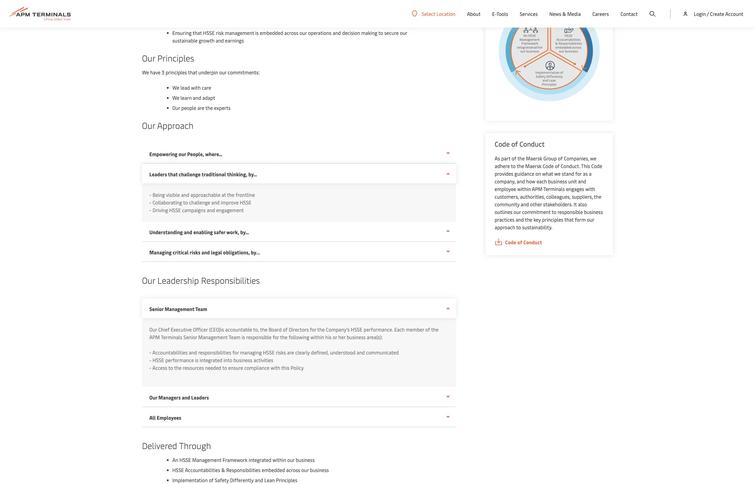Task type: vqa. For each thing, say whether or not it's contained in the screenshot.
the leftmost Leaders
yes



Task type: describe. For each thing, give the bounding box(es) containing it.
implementation
[[172, 478, 208, 484]]

to right the approach
[[516, 224, 521, 231]]

0 horizontal spatial we
[[554, 171, 561, 177]]

contractual
[[358, 4, 384, 11]]

0 vertical spatial conduct
[[520, 140, 545, 149]]

the up guidance on the top
[[517, 163, 524, 170]]

our principles
[[142, 52, 194, 64]]

and right "learn"
[[193, 94, 201, 101]]

responsible inside "as part of the maersk group of companies, we adhere to the maersk code of conduct. this code provides guidance on what we stand for as a company, and how each business unit and employee within apm terminals engages with customers, authorities, colleagues, suppliers, the community and other stakeholders.  it also outlines our commitment to responsible business practices and the key principles that form our approach to sustainability."
[[558, 209, 583, 216]]

consistent
[[302, 12, 325, 18]]

risks inside - accountabilities and responsibilities for managing hsse risks are clearly defined, understood and communicated - hsse performance is integrated into business activities - access to the resources needed to ensure compliance with this policy
[[276, 350, 286, 356]]

code up "what"
[[543, 163, 554, 170]]

code down the approach
[[505, 239, 516, 246]]

(hsse)
[[322, 4, 336, 11]]

and right managers
[[182, 395, 190, 401]]

and up resources
[[189, 350, 197, 356]]

delivered
[[142, 440, 177, 452]]

our for our approach
[[142, 120, 155, 131]]

1 horizontal spatial leaders
[[191, 395, 209, 401]]

our inside complying with relevant health, safety, security and environmental (hsse) legal and contractual requirements, ensuring business continuity to our customers through the consistent application of effective hsse related processes
[[242, 12, 249, 18]]

0 horizontal spatial &
[[221, 467, 225, 474]]

0 vertical spatial maersk
[[526, 155, 542, 162]]

login / create account link
[[683, 0, 743, 28]]

with inside - accountabilities and responsibilities for managing hsse risks are clearly defined, understood and communicated - hsse performance is integrated into business activities - access to the resources needed to ensure compliance with this policy
[[271, 365, 280, 372]]

performance
[[165, 357, 194, 364]]

the down 'adapt'
[[206, 105, 213, 111]]

his
[[325, 334, 332, 341]]

communicated
[[366, 350, 399, 356]]

key
[[534, 217, 541, 223]]

our people are the experts
[[172, 105, 232, 111]]

company,
[[495, 178, 516, 185]]

hsse inside our chief executive officer (ceo)is accountable to, the board of directors for the company's hsse performance. each member of the apm terminals senior management team is responsible for the following within his or her business area(s):
[[351, 327, 362, 333]]

the left company's
[[317, 327, 325, 333]]

and down as
[[578, 178, 586, 185]]

being visible and approachable at the frontline -
[[149, 192, 256, 206]]

code up a
[[591, 163, 602, 170]]

secure
[[384, 29, 399, 36]]

tools
[[497, 10, 508, 17]]

all employees button
[[142, 408, 456, 428]]

business inside - accountabilities and responsibilities for managing hsse risks are clearly defined, understood and communicated - hsse performance is integrated into business activities - access to the resources needed to ensure compliance with this policy
[[233, 357, 252, 364]]

and up effective
[[349, 4, 357, 11]]

companies,
[[564, 155, 589, 162]]

hsse inside the ensuring that hsse risk management is embedded across our operations and decision making to secure our sustainable growth and earnings
[[203, 29, 215, 36]]

hsse accountabilities & responsibilities embedded across our business
[[172, 467, 329, 474]]

about button
[[467, 0, 481, 28]]

news & media
[[549, 10, 581, 17]]

challenge for traditional
[[179, 171, 201, 178]]

team inside our chief executive officer (ceo)is accountable to, the board of directors for the company's hsse performance. each member of the apm terminals senior management team is responsible for the following within his or her business area(s):
[[229, 334, 240, 341]]

we have 3 principles that underpin our commitments:
[[142, 69, 261, 76]]

or
[[333, 334, 337, 341]]

of inside complying with relevant health, safety, security and environmental (hsse) legal and contractual requirements, ensuring business continuity to our customers through the consistent application of effective hsse related processes
[[351, 12, 356, 18]]

0 vertical spatial we
[[590, 155, 596, 162]]

legal inside complying with relevant health, safety, security and environmental (hsse) legal and contractual requirements, ensuring business continuity to our customers through the consistent application of effective hsse related processes
[[337, 4, 348, 11]]

senior inside our chief executive officer (ceo)is accountable to, the board of directors for the company's hsse performance. each member of the apm terminals senior management team is responsible for the following within his or her business area(s):
[[183, 334, 197, 341]]

4 - from the top
[[149, 350, 151, 356]]

commitment
[[522, 209, 551, 216]]

apm inside our chief executive officer (ceo)is accountable to, the board of directors for the company's hsse performance. each member of the apm terminals senior management team is responsible for the following within his or her business area(s):
[[149, 334, 160, 341]]

the inside - accountabilities and responsibilities for managing hsse risks are clearly defined, understood and communicated - hsse performance is integrated into business activities - access to the resources needed to ensure compliance with this policy
[[174, 365, 182, 372]]

our for our principles
[[142, 52, 155, 64]]

relevant
[[208, 4, 225, 11]]

stakeholders.
[[543, 201, 573, 208]]

news & media button
[[549, 0, 581, 28]]

create
[[710, 10, 724, 17]]

0 horizontal spatial are
[[197, 105, 204, 111]]

and up "customers through"
[[279, 4, 287, 11]]

3
[[162, 69, 164, 76]]

environmental
[[288, 4, 320, 11]]

the left key
[[525, 217, 532, 223]]

to right the "adhere"
[[511, 163, 516, 170]]

/
[[707, 10, 709, 17]]

that inside the ensuring that hsse risk management is embedded across our operations and decision making to secure our sustainable growth and earnings
[[193, 29, 202, 36]]

select location
[[422, 10, 455, 17]]

to inside collaborating to challenge and improve hsse -
[[183, 199, 188, 206]]

other
[[530, 201, 542, 208]]

for inside - accountabilities and responsibilities for managing hsse risks are clearly defined, understood and communicated - hsse performance is integrated into business activities - access to the resources needed to ensure compliance with this policy
[[232, 350, 239, 356]]

approach
[[157, 120, 193, 131]]

0 horizontal spatial within
[[273, 457, 286, 464]]

and right understood
[[357, 350, 365, 356]]

with inside "as part of the maersk group of companies, we adhere to the maersk code of conduct. this code provides guidance on what we stand for as a company, and how each business unit and employee within apm terminals engages with customers, authorities, colleagues, suppliers, the community and other stakeholders.  it also outlines our commitment to responsible business practices and the key principles that form our approach to sustainability."
[[585, 186, 595, 193]]

to inside complying with relevant health, safety, security and environmental (hsse) legal and contractual requirements, ensuring business continuity to our customers through the consistent application of effective hsse related processes
[[236, 12, 241, 18]]

ensure
[[228, 365, 243, 372]]

decision
[[342, 29, 360, 36]]

and right the practices
[[516, 217, 524, 223]]

our chief executive officer (ceo)is accountable to, the board of directors for the company's hsse performance. each member of the apm terminals senior management team is responsible for the following within his or her business area(s):
[[149, 327, 439, 341]]

apm inside "as part of the maersk group of companies, we adhere to the maersk code of conduct. this code provides guidance on what we stand for as a company, and how each business unit and employee within apm terminals engages with customers, authorities, colleagues, suppliers, the community and other stakeholders.  it also outlines our commitment to responsible business practices and the key principles that form our approach to sustainability."
[[532, 186, 542, 193]]

enabling
[[193, 229, 213, 236]]

understanding and enabling safer work, by… button
[[142, 222, 456, 242]]

collaborating
[[153, 199, 182, 206]]

what
[[542, 171, 553, 177]]

1 vertical spatial conduct
[[523, 239, 542, 246]]

and inside being visible and approachable at the frontline -
[[181, 192, 189, 198]]

login / create account
[[694, 10, 743, 17]]

1 vertical spatial code of conduct
[[505, 239, 542, 246]]

safety
[[215, 478, 229, 484]]

we for we learn and adapt
[[172, 94, 179, 101]]

member
[[406, 327, 424, 333]]

account
[[725, 10, 743, 17]]

leadership
[[157, 275, 199, 286]]

the inside complying with relevant health, safety, security and environmental (hsse) legal and contractual requirements, ensuring business continuity to our customers through the consistent application of effective hsse related processes
[[293, 12, 301, 18]]

embedded inside the ensuring that hsse risk management is embedded across our operations and decision making to secure our sustainable growth and earnings
[[260, 29, 283, 36]]

commitments:
[[228, 69, 260, 76]]

managing critical risks and legal obligations, by... button
[[142, 242, 456, 263]]

5 - from the top
[[149, 357, 151, 364]]

hsse image
[[495, 0, 604, 106]]

our for our managers and leaders
[[149, 395, 157, 401]]

security
[[260, 4, 278, 11]]

across inside the ensuring that hsse risk management is embedded across our operations and decision making to secure our sustainable growth and earnings
[[284, 29, 298, 36]]

complying
[[172, 4, 196, 11]]

activities
[[254, 357, 273, 364]]

sustainability.
[[522, 224, 552, 231]]

chief
[[158, 327, 170, 333]]

1 horizontal spatial integrated
[[249, 457, 271, 464]]

hsse down an in the bottom left of the page
[[172, 467, 184, 474]]

to down stakeholders.
[[552, 209, 556, 216]]

also
[[578, 201, 587, 208]]

safety,
[[244, 4, 259, 11]]

engagement
[[216, 207, 244, 214]]

code up the part
[[495, 140, 510, 149]]

hsse up access
[[153, 357, 164, 364]]

risk
[[216, 29, 224, 36]]

unit
[[568, 178, 577, 185]]

the right suppliers,
[[594, 194, 601, 200]]

as part of the maersk group of companies, we adhere to the maersk code of conduct. this code provides guidance on what we stand for as a company, and how each business unit and employee within apm terminals engages with customers, authorities, colleagues, suppliers, the community and other stakeholders.  it also outlines our commitment to responsible business practices and the key principles that form our approach to sustainability.
[[495, 155, 603, 231]]

our for our chief executive officer (ceo)is accountable to, the board of directors for the company's hsse performance. each member of the apm terminals senior management team is responsible for the following within his or her business area(s):
[[149, 327, 157, 333]]

6 - from the top
[[149, 365, 151, 372]]

authorities,
[[520, 194, 545, 200]]

hsse inside collaborating to challenge and improve hsse -
[[240, 199, 251, 206]]

to right access
[[168, 365, 173, 372]]

and inside 'dropdown button'
[[202, 249, 210, 256]]

framework
[[223, 457, 247, 464]]

provides
[[495, 171, 513, 177]]

hsse right an in the bottom left of the page
[[179, 457, 191, 464]]

the down board
[[280, 334, 288, 341]]

within inside our chief executive officer (ceo)is accountable to, the board of directors for the company's hsse performance. each member of the apm terminals senior management team is responsible for the following within his or her business area(s):
[[310, 334, 324, 341]]

- accountabilities and responsibilities for managing hsse risks are clearly defined, understood and communicated - hsse performance is integrated into business activities - access to the resources needed to ensure compliance with this policy
[[149, 350, 399, 372]]

all
[[149, 415, 156, 422]]

form
[[575, 217, 586, 223]]

with inside complying with relevant health, safety, security and environmental (hsse) legal and contractual requirements, ensuring business continuity to our customers through the consistent application of effective hsse related processes
[[197, 4, 206, 11]]

and down guidance on the top
[[517, 178, 525, 185]]

each
[[537, 178, 547, 185]]

at
[[222, 192, 226, 198]]

to,
[[253, 327, 259, 333]]

driving hsse campaigns and engagement
[[153, 207, 245, 214]]

business inside our chief executive officer (ceo)is accountable to, the board of directors for the company's hsse performance. each member of the apm terminals senior management team is responsible for the following within his or her business area(s):
[[347, 334, 366, 341]]

driving
[[153, 207, 168, 214]]

e-
[[492, 10, 497, 17]]

empowering our people, where… button
[[142, 144, 456, 164]]



Task type: locate. For each thing, give the bounding box(es) containing it.
empowering
[[149, 151, 177, 158]]

1 horizontal spatial responsible
[[558, 209, 583, 216]]

0 horizontal spatial principles
[[166, 69, 187, 76]]

obligations,
[[223, 249, 250, 256]]

our managers and leaders
[[149, 395, 209, 401]]

with up we learn and adapt
[[191, 84, 201, 91]]

principles inside "as part of the maersk group of companies, we adhere to the maersk code of conduct. this code provides guidance on what we stand for as a company, and how each business unit and employee within apm terminals engages with customers, authorities, colleagues, suppliers, the community and other stakeholders.  it also outlines our commitment to responsible business practices and the key principles that form our approach to sustainability."
[[542, 217, 563, 223]]

are inside - accountabilities and responsibilities for managing hsse risks are clearly defined, understood and communicated - hsse performance is integrated into business activities - access to the resources needed to ensure compliance with this policy
[[287, 350, 294, 356]]

2 - from the top
[[149, 199, 151, 206]]

about
[[467, 10, 481, 17]]

our left chief at bottom
[[149, 327, 157, 333]]

leaders right managers
[[191, 395, 209, 401]]

defined,
[[311, 350, 329, 356]]

our for our leadership responsibilities
[[142, 275, 155, 286]]

1 horizontal spatial risks
[[276, 350, 286, 356]]

accountabilities inside - accountabilities and responsibilities for managing hsse risks are clearly defined, understood and communicated - hsse performance is integrated into business activities - access to the resources needed to ensure compliance with this policy
[[152, 350, 188, 356]]

(ceo)is
[[209, 327, 224, 333]]

code of conduct up the part
[[495, 140, 545, 149]]

integrated inside - accountabilities and responsibilities for managing hsse risks are clearly defined, understood and communicated - hsse performance is integrated into business activities - access to the resources needed to ensure compliance with this policy
[[200, 357, 222, 364]]

are right people
[[197, 105, 204, 111]]

0 vertical spatial embedded
[[260, 29, 283, 36]]

is down accountable
[[242, 334, 245, 341]]

responsibilities
[[198, 350, 231, 356]]

2 vertical spatial within
[[273, 457, 286, 464]]

0 vertical spatial leaders
[[149, 171, 167, 178]]

1 vertical spatial senior
[[183, 334, 197, 341]]

1 horizontal spatial &
[[562, 10, 566, 17]]

0 vertical spatial by…
[[248, 171, 257, 178]]

1 vertical spatial legal
[[211, 249, 222, 256]]

0 vertical spatial within
[[517, 186, 531, 193]]

to inside the ensuring that hsse risk management is embedded across our operations and decision making to secure our sustainable growth and earnings
[[378, 29, 383, 36]]

management down (ceo)is
[[198, 334, 228, 341]]

1 vertical spatial apm
[[149, 334, 160, 341]]

that inside dropdown button
[[168, 171, 178, 178]]

principles right "3"
[[166, 69, 187, 76]]

0 horizontal spatial principles
[[157, 52, 194, 64]]

0 vertical spatial senior
[[149, 306, 164, 313]]

to up campaigns
[[183, 199, 188, 206]]

media
[[567, 10, 581, 17]]

business inside complying with relevant health, safety, security and environmental (hsse) legal and contractual requirements, ensuring business continuity to our customers through the consistent application of effective hsse related processes
[[193, 12, 212, 18]]

1 vertical spatial &
[[221, 467, 225, 474]]

0 vertical spatial we
[[142, 69, 149, 76]]

challenge inside dropdown button
[[179, 171, 201, 178]]

0 vertical spatial responsibilities
[[201, 275, 260, 286]]

integrated
[[200, 357, 222, 364], [249, 457, 271, 464]]

0 horizontal spatial is
[[195, 357, 198, 364]]

we for we lead with care
[[172, 84, 179, 91]]

hsse down collaborating
[[169, 207, 181, 214]]

for down board
[[273, 334, 279, 341]]

0 vertical spatial code of conduct
[[495, 140, 545, 149]]

our left people
[[172, 105, 180, 111]]

and left enabling
[[184, 229, 192, 236]]

approachable
[[190, 192, 220, 198]]

by… for leaders that challenge traditional thinking, by…
[[248, 171, 257, 178]]

0 horizontal spatial integrated
[[200, 357, 222, 364]]

1 vertical spatial risks
[[276, 350, 286, 356]]

the
[[293, 12, 301, 18], [206, 105, 213, 111], [517, 155, 525, 162], [517, 163, 524, 170], [227, 192, 234, 198], [594, 194, 601, 200], [525, 217, 532, 223], [260, 327, 267, 333], [317, 327, 325, 333], [431, 327, 439, 333], [280, 334, 288, 341], [174, 365, 182, 372]]

performance. each
[[364, 327, 405, 333]]

hsse up activities in the left of the page
[[263, 350, 275, 356]]

visible
[[166, 192, 180, 198]]

responsible
[[558, 209, 583, 216], [246, 334, 272, 341]]

0 vertical spatial apm
[[532, 186, 542, 193]]

0 horizontal spatial responsible
[[246, 334, 272, 341]]

legal inside 'dropdown button'
[[211, 249, 222, 256]]

code of conduct link
[[495, 239, 604, 247]]

that up we lead with care
[[188, 69, 197, 76]]

for inside "as part of the maersk group of companies, we adhere to the maersk code of conduct. this code provides guidance on what we stand for as a company, and how each business unit and employee within apm terminals engages with customers, authorities, colleagues, suppliers, the community and other stakeholders.  it also outlines our commitment to responsible business practices and the key principles that form our approach to sustainability."
[[575, 171, 582, 177]]

a
[[589, 171, 592, 177]]

1 vertical spatial team
[[229, 334, 240, 341]]

apm
[[532, 186, 542, 193], [149, 334, 160, 341]]

principles right lean
[[276, 478, 297, 484]]

by… right 'thinking,'
[[248, 171, 257, 178]]

our inside dropdown button
[[179, 151, 186, 158]]

risks up this at the left bottom
[[276, 350, 286, 356]]

people,
[[187, 151, 204, 158]]

within up lean
[[273, 457, 286, 464]]

- inside collaborating to challenge and improve hsse -
[[149, 207, 151, 214]]

2 horizontal spatial within
[[517, 186, 531, 193]]

0 vertical spatial principles
[[166, 69, 187, 76]]

login
[[694, 10, 706, 17]]

senior management team button
[[142, 299, 456, 319]]

0 vertical spatial team
[[195, 306, 207, 313]]

2 horizontal spatial is
[[255, 29, 259, 36]]

following
[[289, 334, 309, 341]]

clearly
[[295, 350, 310, 356]]

senior management team element
[[142, 319, 456, 388]]

we right "what"
[[554, 171, 561, 177]]

risks inside 'dropdown button'
[[190, 249, 200, 256]]

0 vertical spatial challenge
[[179, 171, 201, 178]]

1 vertical spatial management
[[198, 334, 228, 341]]

we lead with care
[[172, 84, 212, 91]]

safer
[[214, 229, 225, 236]]

operations
[[308, 29, 332, 36]]

1 horizontal spatial are
[[287, 350, 294, 356]]

select
[[422, 10, 435, 17]]

access
[[152, 365, 167, 372]]

for right directors
[[310, 327, 316, 333]]

1 vertical spatial we
[[554, 171, 561, 177]]

group
[[543, 155, 557, 162]]

officer
[[193, 327, 208, 333]]

managing
[[149, 249, 172, 256]]

to left secure
[[378, 29, 383, 36]]

0 horizontal spatial senior
[[149, 306, 164, 313]]

embedded down "customers through"
[[260, 29, 283, 36]]

people
[[181, 105, 196, 111]]

customers through
[[250, 12, 292, 18]]

1 horizontal spatial is
[[242, 334, 245, 341]]

terminals down chief at bottom
[[161, 334, 182, 341]]

terminals inside our chief executive officer (ceo)is accountable to, the board of directors for the company's hsse performance. each member of the apm terminals senior management team is responsible for the following within his or her business area(s):
[[161, 334, 182, 341]]

our up have
[[142, 52, 155, 64]]

1 vertical spatial is
[[242, 334, 245, 341]]

risks
[[190, 249, 200, 256], [276, 350, 286, 356]]

and down being visible and approachable at the frontline -
[[207, 207, 215, 214]]

hsse
[[378, 12, 390, 18], [203, 29, 215, 36], [240, 199, 251, 206], [169, 207, 181, 214], [351, 327, 362, 333], [263, 350, 275, 356], [153, 357, 164, 364], [179, 457, 191, 464], [172, 467, 184, 474]]

and down enabling
[[202, 249, 210, 256]]

we left lead
[[172, 84, 179, 91]]

campaigns
[[182, 207, 206, 214]]

care
[[202, 84, 211, 91]]

0 vertical spatial management
[[165, 306, 194, 313]]

within left the his
[[310, 334, 324, 341]]

compliance
[[244, 365, 269, 372]]

responsible inside our chief executive officer (ceo)is accountable to, the board of directors for the company's hsse performance. each member of the apm terminals senior management team is responsible for the following within his or her business area(s):
[[246, 334, 272, 341]]

legal
[[337, 4, 348, 11], [211, 249, 222, 256]]

challenge up driving hsse campaigns and engagement
[[189, 199, 210, 206]]

to down into
[[222, 365, 227, 372]]

our inside dropdown button
[[149, 395, 157, 401]]

0 vertical spatial is
[[255, 29, 259, 36]]

careers button
[[593, 0, 609, 28]]

employees
[[157, 415, 181, 422]]

challenge for and
[[189, 199, 210, 206]]

company's
[[326, 327, 350, 333]]

1 horizontal spatial within
[[310, 334, 324, 341]]

1 horizontal spatial legal
[[337, 4, 348, 11]]

by… for understanding and enabling safer work, by…
[[240, 229, 249, 236]]

responsible down to,
[[246, 334, 272, 341]]

services
[[520, 10, 538, 17]]

1 vertical spatial are
[[287, 350, 294, 356]]

by…
[[248, 171, 257, 178], [240, 229, 249, 236]]

that inside "as part of the maersk group of companies, we adhere to the maersk code of conduct. this code provides guidance on what we stand for as a company, and how each business unit and employee within apm terminals engages with customers, authorities, colleagues, suppliers, the community and other stakeholders.  it also outlines our commitment to responsible business practices and the key principles that form our approach to sustainability."
[[565, 217, 574, 223]]

0 vertical spatial terminals
[[544, 186, 565, 193]]

0 vertical spatial responsible
[[558, 209, 583, 216]]

traditional
[[202, 171, 226, 178]]

1 vertical spatial embedded
[[262, 467, 285, 474]]

2 vertical spatial we
[[172, 94, 179, 101]]

managers
[[158, 395, 181, 401]]

managing critical risks and legal obligations, by...
[[149, 249, 260, 256]]

is inside the ensuring that hsse risk management is embedded across our operations and decision making to secure our sustainable growth and earnings
[[255, 29, 259, 36]]

for left as
[[575, 171, 582, 177]]

effective
[[357, 12, 377, 18]]

through
[[179, 440, 211, 452]]

legal left the obligations,
[[211, 249, 222, 256]]

1 vertical spatial accountabilities
[[185, 467, 220, 474]]

1 vertical spatial responsibilities
[[226, 467, 261, 474]]

and inside collaborating to challenge and improve hsse -
[[211, 199, 220, 206]]

with left this at the left bottom
[[271, 365, 280, 372]]

of
[[351, 12, 356, 18], [511, 140, 518, 149], [512, 155, 516, 162], [558, 155, 563, 162], [555, 163, 560, 170], [517, 239, 522, 246], [283, 327, 288, 333], [425, 327, 430, 333], [209, 478, 214, 484]]

understanding
[[149, 229, 183, 236]]

have
[[150, 69, 160, 76]]

we left "learn"
[[172, 94, 179, 101]]

hsse left risk
[[203, 29, 215, 36]]

1 vertical spatial principles
[[276, 478, 297, 484]]

0 horizontal spatial team
[[195, 306, 207, 313]]

1 vertical spatial principles
[[542, 217, 563, 223]]

management inside dropdown button
[[165, 306, 194, 313]]

our inside our chief executive officer (ceo)is accountable to, the board of directors for the company's hsse performance. each member of the apm terminals senior management team is responsible for the following within his or her business area(s):
[[149, 327, 157, 333]]

3 - from the top
[[149, 207, 151, 214]]

principles up "3"
[[157, 52, 194, 64]]

1 horizontal spatial senior
[[183, 334, 197, 341]]

ensuring that hsse risk management is embedded across our operations and decision making to secure our sustainable growth and earnings
[[172, 29, 407, 44]]

and left lean
[[255, 478, 263, 484]]

how
[[526, 178, 535, 185]]

the down performance
[[174, 365, 182, 372]]

embedded up lean
[[262, 467, 285, 474]]

senior inside dropdown button
[[149, 306, 164, 313]]

1 vertical spatial integrated
[[249, 457, 271, 464]]

guidance
[[515, 171, 534, 177]]

legal up application
[[337, 4, 348, 11]]

is right management
[[255, 29, 259, 36]]

understood
[[330, 350, 355, 356]]

improve
[[221, 199, 239, 206]]

as
[[583, 171, 588, 177]]

0 vertical spatial are
[[197, 105, 204, 111]]

our approach
[[142, 120, 193, 131]]

stand
[[562, 171, 574, 177]]

leaders that challenge traditional thinking, by…
[[149, 171, 257, 178]]

contact button
[[621, 0, 638, 28]]

0 vertical spatial across
[[284, 29, 298, 36]]

1 vertical spatial within
[[310, 334, 324, 341]]

& up safety
[[221, 467, 225, 474]]

within down how on the top right of page
[[517, 186, 531, 193]]

apm down each on the right
[[532, 186, 542, 193]]

0 vertical spatial risks
[[190, 249, 200, 256]]

2 vertical spatial is
[[195, 357, 198, 364]]

1 horizontal spatial we
[[590, 155, 596, 162]]

and down risk
[[216, 37, 224, 44]]

1 vertical spatial we
[[172, 84, 179, 91]]

the right the part
[[517, 155, 525, 162]]

that up visible at the left of page
[[168, 171, 178, 178]]

1 horizontal spatial team
[[229, 334, 240, 341]]

0 horizontal spatial legal
[[211, 249, 222, 256]]

hsse inside complying with relevant health, safety, security and environmental (hsse) legal and contractual requirements, ensuring business continuity to our customers through the consistent application of effective hsse related processes
[[378, 12, 390, 18]]

and right visible at the left of page
[[181, 192, 189, 198]]

is inside our chief executive officer (ceo)is accountable to, the board of directors for the company's hsse performance. each member of the apm terminals senior management team is responsible for the following within his or her business area(s):
[[242, 334, 245, 341]]

lean
[[264, 478, 275, 484]]

with up suppliers,
[[585, 186, 595, 193]]

1 vertical spatial by…
[[240, 229, 249, 236]]

- inside being visible and approachable at the frontline -
[[149, 199, 151, 206]]

hsse down contractual
[[378, 12, 390, 18]]

e-tools button
[[492, 0, 508, 28]]

responsibilities down the obligations,
[[201, 275, 260, 286]]

1 horizontal spatial principles
[[542, 217, 563, 223]]

we for we have 3 principles that underpin our commitments:
[[142, 69, 149, 76]]

and down authorities,
[[521, 201, 529, 208]]

for
[[575, 171, 582, 177], [310, 327, 316, 333], [273, 334, 279, 341], [232, 350, 239, 356]]

responsibilities
[[201, 275, 260, 286], [226, 467, 261, 474]]

are left the clearly
[[287, 350, 294, 356]]

conduct up the group
[[520, 140, 545, 149]]

all employees
[[149, 415, 181, 422]]

accountabilities for -
[[152, 350, 188, 356]]

1 horizontal spatial principles
[[276, 478, 297, 484]]

responsibilities down an hsse management framework integrated within our business
[[226, 467, 261, 474]]

e-tools
[[492, 10, 508, 17]]

our
[[142, 52, 155, 64], [172, 105, 180, 111], [142, 120, 155, 131], [142, 275, 155, 286], [149, 327, 157, 333], [149, 395, 157, 401]]

1 vertical spatial maersk
[[525, 163, 542, 170]]

for left managing
[[232, 350, 239, 356]]

1 horizontal spatial apm
[[532, 186, 542, 193]]

1 vertical spatial across
[[286, 467, 300, 474]]

accountabilities up performance
[[152, 350, 188, 356]]

to down 'health,'
[[236, 12, 241, 18]]

& inside popup button
[[562, 10, 566, 17]]

critical
[[173, 249, 189, 256]]

0 horizontal spatial risks
[[190, 249, 200, 256]]

is inside - accountabilities and responsibilities for managing hsse risks are clearly defined, understood and communicated - hsse performance is integrated into business activities - access to the resources needed to ensure compliance with this policy
[[195, 357, 198, 364]]

team up officer
[[195, 306, 207, 313]]

hsse right company's
[[351, 327, 362, 333]]

conduct.
[[561, 163, 580, 170]]

that left form
[[565, 217, 574, 223]]

our managers and leaders element
[[142, 184, 456, 222]]

0 horizontal spatial leaders
[[149, 171, 167, 178]]

0 vertical spatial &
[[562, 10, 566, 17]]

integrated up needed
[[200, 357, 222, 364]]

0 horizontal spatial apm
[[149, 334, 160, 341]]

challenge inside collaborating to challenge and improve hsse -
[[189, 199, 210, 206]]

accountabilities for hsse
[[185, 467, 220, 474]]

that up sustainable growth
[[193, 29, 202, 36]]

this
[[581, 163, 590, 170]]

the right member
[[431, 327, 439, 333]]

0 vertical spatial legal
[[337, 4, 348, 11]]

board
[[269, 327, 282, 333]]

1 vertical spatial leaders
[[191, 395, 209, 401]]

apm down chief at bottom
[[149, 334, 160, 341]]

0 vertical spatial accountabilities
[[152, 350, 188, 356]]

1 vertical spatial responsible
[[246, 334, 272, 341]]

the right to,
[[260, 327, 267, 333]]

are
[[197, 105, 204, 111], [287, 350, 294, 356]]

the inside being visible and approachable at the frontline -
[[227, 192, 234, 198]]

senior down executive
[[183, 334, 197, 341]]

our left leadership
[[142, 275, 155, 286]]

an hsse management framework integrated within our business
[[172, 457, 315, 464]]

collaborating to challenge and improve hsse -
[[149, 199, 251, 214]]

risks right critical at left bottom
[[190, 249, 200, 256]]

services button
[[520, 0, 538, 28]]

the down environmental
[[293, 12, 301, 18]]

management down through
[[192, 457, 221, 464]]

1 horizontal spatial terminals
[[544, 186, 565, 193]]

within inside "as part of the maersk group of companies, we adhere to the maersk code of conduct. this code provides guidance on what we stand for as a company, and how each business unit and employee within apm terminals engages with customers, authorities, colleagues, suppliers, the community and other stakeholders.  it also outlines our commitment to responsible business practices and the key principles that form our approach to sustainability."
[[517, 186, 531, 193]]

we left have
[[142, 69, 149, 76]]

0 horizontal spatial terminals
[[161, 334, 182, 341]]

senior
[[149, 306, 164, 313], [183, 334, 197, 341]]

0 vertical spatial principles
[[157, 52, 194, 64]]

directors
[[289, 327, 309, 333]]

we up this
[[590, 155, 596, 162]]

on
[[536, 171, 541, 177]]

team down accountable
[[229, 334, 240, 341]]

executive
[[171, 327, 192, 333]]

terminals inside "as part of the maersk group of companies, we adhere to the maersk code of conduct. this code provides guidance on what we stand for as a company, and how each business unit and employee within apm terminals engages with customers, authorities, colleagues, suppliers, the community and other stakeholders.  it also outlines our commitment to responsible business practices and the key principles that form our approach to sustainability."
[[544, 186, 565, 193]]

this
[[281, 365, 290, 372]]

1 - from the top
[[149, 192, 151, 198]]

0 vertical spatial integrated
[[200, 357, 222, 364]]

adapt
[[202, 94, 215, 101]]

team inside dropdown button
[[195, 306, 207, 313]]

management up executive
[[165, 306, 194, 313]]

understanding and enabling safer work, by…
[[149, 229, 249, 236]]

our left managers
[[149, 395, 157, 401]]

management inside our chief executive officer (ceo)is accountable to, the board of directors for the company's hsse performance. each member of the apm terminals senior management team is responsible for the following within his or her business area(s):
[[198, 334, 228, 341]]

challenge down empowering our people, where…
[[179, 171, 201, 178]]

2 vertical spatial management
[[192, 457, 221, 464]]

our for our people are the experts
[[172, 105, 180, 111]]

1 vertical spatial terminals
[[161, 334, 182, 341]]

principles right key
[[542, 217, 563, 223]]

and left the decision
[[333, 29, 341, 36]]

the right at
[[227, 192, 234, 198]]

1 vertical spatial challenge
[[189, 199, 210, 206]]



